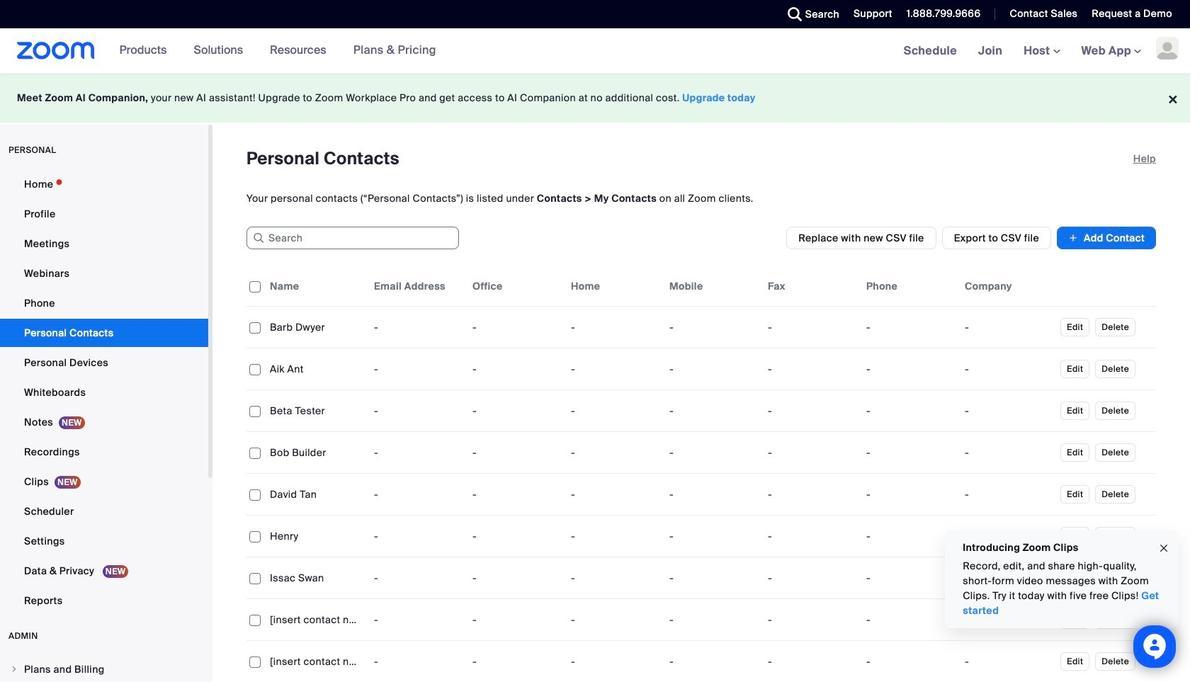 Task type: describe. For each thing, give the bounding box(es) containing it.
personal menu menu
[[0, 170, 208, 616]]

meetings navigation
[[893, 28, 1190, 74]]

profile picture image
[[1156, 37, 1179, 60]]

add image
[[1068, 231, 1078, 245]]



Task type: locate. For each thing, give the bounding box(es) containing it.
menu item
[[0, 656, 208, 682]]

cell
[[664, 313, 762, 341], [762, 313, 861, 341], [861, 313, 959, 341], [959, 313, 1058, 341], [664, 355, 762, 383], [762, 355, 861, 383], [861, 355, 959, 383], [959, 355, 1058, 383], [664, 397, 762, 425], [762, 397, 861, 425], [861, 397, 959, 425], [959, 397, 1058, 425], [664, 439, 762, 467], [762, 439, 861, 467], [861, 439, 959, 467], [959, 439, 1058, 467], [664, 480, 762, 509], [762, 480, 861, 509], [861, 480, 959, 509], [959, 480, 1058, 509], [664, 522, 762, 550], [762, 522, 861, 550], [861, 522, 959, 550], [959, 522, 1058, 550], [664, 564, 762, 592], [762, 564, 861, 592], [861, 564, 959, 592], [959, 564, 1058, 592], [664, 606, 762, 634], [762, 606, 861, 634], [861, 606, 959, 634], [959, 606, 1058, 634]]

product information navigation
[[95, 28, 447, 74]]

footer
[[0, 74, 1190, 123]]

application
[[247, 266, 1156, 682]]

Search Contacts Input text field
[[247, 227, 459, 249]]

zoom logo image
[[17, 42, 95, 60]]

close image
[[1158, 540, 1170, 556]]

right image
[[10, 665, 18, 674]]

banner
[[0, 28, 1190, 74]]



Task type: vqa. For each thing, say whether or not it's contained in the screenshot.
Click to Star the whiteboard Greg Robinson 11/21/2023, 2:47:38 PM 'image'
no



